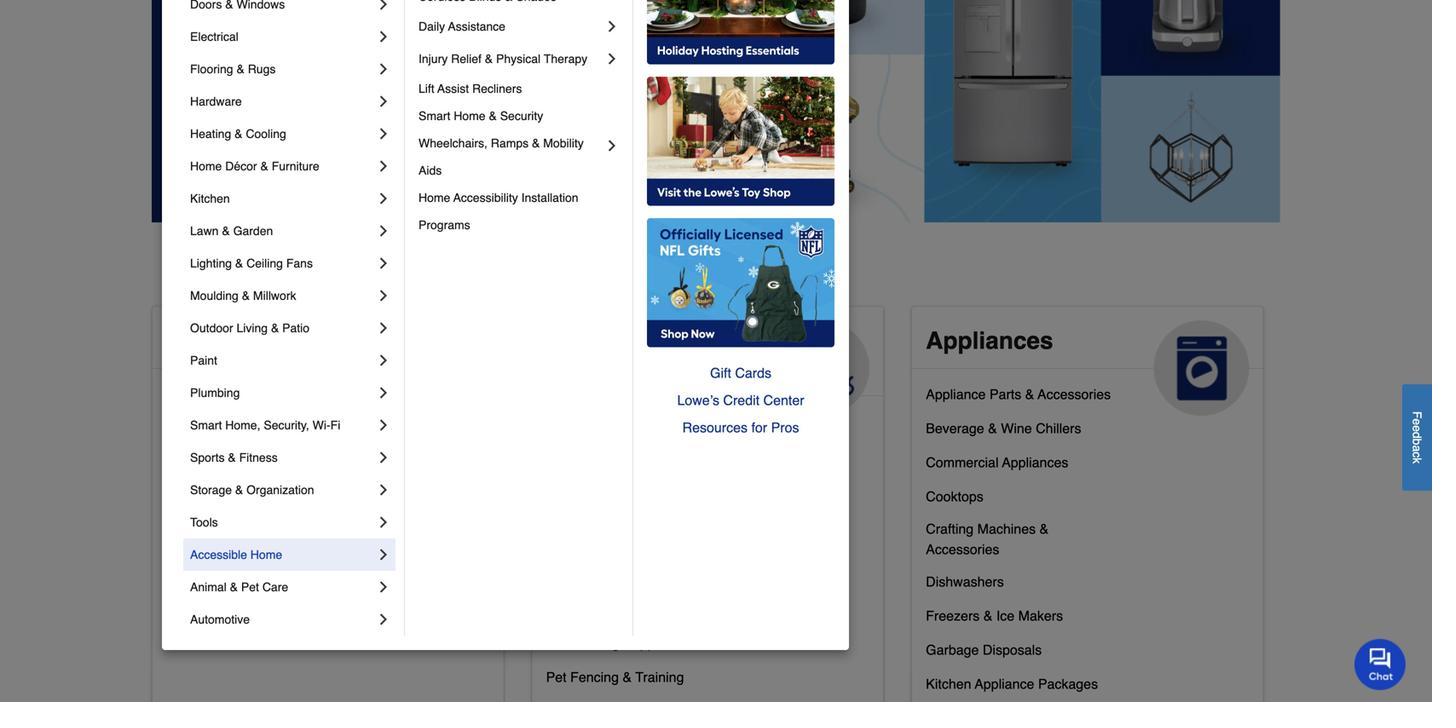 Task type: locate. For each thing, give the bounding box(es) containing it.
garbage disposals
[[926, 642, 1042, 658]]

appliances up parts
[[926, 327, 1053, 355]]

pet left cleaning at bottom
[[546, 482, 567, 498]]

injury relief & physical therapy link
[[419, 43, 604, 75], [166, 553, 359, 587]]

beverage
[[926, 421, 984, 436]]

0 horizontal spatial assistance
[[200, 523, 266, 539]]

0 horizontal spatial furniture
[[272, 159, 319, 173]]

a
[[1410, 445, 1424, 452]]

pet up brushes
[[546, 514, 567, 530]]

lift
[[419, 82, 435, 95]]

accessible home link up wi-
[[153, 307, 503, 416]]

0 horizontal spatial aids
[[308, 591, 334, 607]]

assistance down accessible kitchen 'link'
[[200, 523, 266, 539]]

0 horizontal spatial injury relief & physical therapy
[[166, 557, 359, 573]]

0 horizontal spatial mobility
[[258, 591, 304, 607]]

1 horizontal spatial assistance
[[448, 20, 505, 33]]

cleaning
[[570, 482, 624, 498]]

0 vertical spatial daily assistance link
[[419, 10, 604, 43]]

lawn & garden
[[190, 224, 273, 238]]

pet left fencing
[[546, 670, 567, 685]]

daily up "lift"
[[419, 20, 445, 33]]

crafting
[[926, 521, 974, 537]]

1 horizontal spatial mobility
[[543, 136, 584, 150]]

furniture down resources
[[676, 448, 730, 464]]

1 vertical spatial therapy
[[309, 557, 359, 573]]

daily assistance up lift assist recliners
[[419, 20, 505, 33]]

pet for pet beds, houses, & furniture
[[546, 448, 567, 464]]

pet for pet fencing & training
[[546, 670, 567, 685]]

daily down storage
[[166, 523, 197, 539]]

0 vertical spatial relief
[[451, 52, 482, 66]]

accessible entry & home link
[[166, 451, 320, 485]]

kitchen inside 'link'
[[235, 489, 281, 505]]

supplies down gates
[[623, 635, 676, 651]]

daily assistance link up lift assist recliners link
[[419, 10, 604, 43]]

0 vertical spatial injury relief & physical therapy link
[[419, 43, 604, 75]]

home up programs
[[419, 191, 450, 205]]

2 vertical spatial supplies
[[623, 635, 676, 651]]

accessible up tools
[[166, 489, 231, 505]]

supplies up 'houses,'
[[607, 414, 659, 430]]

0 vertical spatial daily assistance
[[419, 20, 505, 33]]

2 vertical spatial kitchen
[[926, 676, 971, 692]]

home décor & furniture
[[190, 159, 319, 173]]

1 vertical spatial injury relief & physical therapy
[[166, 557, 359, 573]]

animal up livestock
[[546, 327, 626, 355]]

chevron right image for daily assistance
[[604, 18, 621, 35]]

0 vertical spatial supplies
[[607, 414, 659, 430]]

1 vertical spatial care
[[262, 581, 288, 594]]

accessible bathroom link
[[166, 383, 294, 417]]

0 vertical spatial furniture
[[272, 159, 319, 173]]

storage
[[190, 483, 232, 497]]

livestock
[[546, 414, 603, 430]]

plumbing link
[[190, 377, 375, 409]]

accessible down tools
[[190, 548, 247, 562]]

wheelchairs, ramps & mobility aids
[[419, 136, 587, 177]]

1 vertical spatial physical
[[255, 557, 306, 573]]

injury for right injury relief & physical therapy link
[[419, 52, 448, 66]]

garbage disposals link
[[926, 638, 1042, 673]]

chevron right image for home décor & furniture
[[375, 158, 392, 175]]

packages
[[1038, 676, 1098, 692]]

&
[[485, 52, 493, 66], [237, 62, 245, 76], [489, 109, 497, 123], [235, 127, 243, 141], [532, 136, 540, 150], [260, 159, 268, 173], [222, 224, 230, 238], [235, 257, 243, 270], [242, 289, 250, 303], [271, 321, 279, 335], [632, 327, 650, 355], [1025, 387, 1034, 402], [988, 421, 997, 436], [663, 448, 672, 464], [228, 451, 236, 465], [271, 455, 280, 471], [628, 482, 637, 498], [235, 483, 243, 497], [683, 514, 692, 530], [1040, 521, 1049, 537], [242, 557, 251, 573], [624, 567, 633, 583], [230, 581, 238, 594], [245, 591, 254, 607], [611, 601, 620, 617], [984, 608, 993, 624], [623, 670, 632, 685]]

animal up the automotive
[[190, 581, 227, 594]]

chevron right image for injury relief & physical therapy
[[604, 50, 621, 67]]

chevron right image for kitchen
[[375, 190, 392, 207]]

injury
[[419, 52, 448, 66], [166, 557, 200, 573]]

animal & pet care up the automotive
[[190, 581, 288, 594]]

home,
[[225, 419, 260, 432]]

1 horizontal spatial care
[[546, 355, 599, 382]]

heating & cooling
[[190, 127, 286, 141]]

pet for pet clothing & accessories
[[546, 567, 567, 583]]

care up livestock
[[546, 355, 599, 382]]

0 horizontal spatial injury
[[166, 557, 200, 573]]

accessible home link up wheelchairs & mobility aids
[[190, 539, 375, 571]]

kitchen up lawn
[[190, 192, 230, 205]]

0 horizontal spatial daily
[[166, 523, 197, 539]]

care up automotive link
[[262, 581, 288, 594]]

care inside animal & pet care
[[546, 355, 599, 382]]

1 horizontal spatial furniture
[[676, 448, 730, 464]]

pet left doors
[[546, 601, 567, 617]]

scissors
[[628, 514, 680, 530]]

injury up wheelchairs
[[166, 557, 200, 573]]

chevron right image for accessible home
[[375, 546, 392, 564]]

0 vertical spatial appliance
[[926, 387, 986, 402]]

accessible kitchen link
[[166, 485, 281, 519]]

accessible for accessible entry & home link
[[166, 455, 231, 471]]

kitchen down accessible entry & home link
[[235, 489, 281, 505]]

accessible for the bottom accessible home link
[[190, 548, 247, 562]]

chevron right image for wheelchairs, ramps & mobility aids
[[604, 137, 621, 154]]

chevron right image for electrical
[[375, 28, 392, 45]]

relief
[[451, 52, 482, 66], [203, 557, 238, 573]]

accessible bathroom
[[166, 387, 294, 402]]

kitchen down garbage
[[926, 676, 971, 692]]

injury relief & physical therapy for injury relief & physical therapy link to the bottom
[[166, 557, 359, 573]]

injury relief & physical therapy
[[419, 52, 588, 66], [166, 557, 359, 573]]

0 horizontal spatial animal & pet care
[[190, 581, 288, 594]]

1 vertical spatial furniture
[[676, 448, 730, 464]]

injury relief & physical therapy up wheelchairs & mobility aids
[[166, 557, 359, 573]]

animal & pet care link
[[532, 307, 883, 416], [190, 571, 375, 604]]

0 vertical spatial aids
[[419, 164, 442, 177]]

pet left beds,
[[546, 448, 567, 464]]

recliners
[[472, 82, 522, 95]]

accessible down paint on the left bottom of the page
[[166, 387, 231, 402]]

pet fencing & training
[[546, 670, 684, 685]]

home down moulding & millwork link
[[298, 327, 364, 355]]

1 vertical spatial animal
[[190, 581, 227, 594]]

accessories for appliances
[[926, 542, 999, 557]]

plumbing
[[190, 386, 240, 400]]

1 vertical spatial mobility
[[258, 591, 304, 607]]

livestock supplies link
[[546, 410, 659, 444]]

accessories
[[1038, 387, 1111, 402], [926, 542, 999, 557], [637, 567, 710, 583]]

0 vertical spatial therapy
[[544, 52, 588, 66]]

1 vertical spatial animal & pet care link
[[190, 571, 375, 604]]

1 vertical spatial accessories
[[926, 542, 999, 557]]

beverage & wine chillers
[[926, 421, 1081, 436]]

bathroom
[[235, 387, 294, 402]]

0 horizontal spatial physical
[[255, 557, 306, 573]]

injury relief & physical therapy up recliners
[[419, 52, 588, 66]]

commercial appliances link
[[926, 451, 1068, 485]]

aids
[[419, 164, 442, 177], [308, 591, 334, 607]]

0 vertical spatial injury
[[419, 52, 448, 66]]

home down lift assist recliners
[[454, 109, 486, 123]]

tools
[[190, 516, 218, 529]]

appliance parts & accessories link
[[926, 383, 1111, 417]]

1 vertical spatial aids
[[308, 591, 334, 607]]

accessible inside 'link'
[[166, 489, 231, 505]]

chevron right image for moulding & millwork
[[375, 287, 392, 304]]

1 vertical spatial assistance
[[200, 523, 266, 539]]

animal & pet care
[[546, 327, 693, 382], [190, 581, 288, 594]]

accessible for accessible kitchen 'link'
[[166, 489, 231, 505]]

lift assist recliners
[[419, 82, 522, 95]]

therapy up lift assist recliners link
[[544, 52, 588, 66]]

0 vertical spatial animal & pet care
[[546, 327, 693, 382]]

gift cards link
[[647, 360, 835, 387]]

0 horizontal spatial animal
[[190, 581, 227, 594]]

ceiling
[[247, 257, 283, 270]]

automotive link
[[190, 604, 375, 636]]

smart
[[419, 109, 450, 123], [190, 419, 222, 432]]

appliance down disposals
[[975, 676, 1034, 692]]

e up b
[[1410, 425, 1424, 432]]

aids inside wheelchairs, ramps & mobility aids
[[419, 164, 442, 177]]

supplies right waste
[[683, 482, 735, 498]]

officially licensed n f l gifts. shop now. image
[[647, 218, 835, 348]]

1 horizontal spatial daily assistance link
[[419, 10, 604, 43]]

0 horizontal spatial care
[[262, 581, 288, 594]]

accessories inside crafting machines & accessories
[[926, 542, 999, 557]]

1 vertical spatial smart
[[190, 419, 222, 432]]

0 vertical spatial care
[[546, 355, 599, 382]]

2 horizontal spatial accessories
[[1038, 387, 1111, 402]]

1 vertical spatial kitchen
[[235, 489, 281, 505]]

accessible up storage
[[166, 455, 231, 471]]

injury for injury relief & physical therapy link to the bottom
[[166, 557, 200, 573]]

chevron right image for automotive
[[375, 611, 392, 628]]

heating & cooling link
[[190, 118, 375, 150]]

accessible home link
[[153, 307, 503, 416], [190, 539, 375, 571]]

1 vertical spatial daily assistance
[[166, 523, 266, 539]]

enjoy savings year-round. no matter what you're shopping for, find what you need at a great price. image
[[152, 0, 1280, 222]]

1 vertical spatial daily
[[166, 523, 197, 539]]

chevron right image for outdoor living & patio
[[375, 320, 392, 337]]

chevron right image for plumbing
[[375, 384, 392, 402]]

smart inside "link"
[[419, 109, 450, 123]]

injury relief & physical therapy link up recliners
[[419, 43, 604, 75]]

1 vertical spatial animal & pet care
[[190, 581, 288, 594]]

chevron right image for tools
[[375, 514, 392, 531]]

injury up "lift"
[[419, 52, 448, 66]]

home inside the home accessibility installation programs
[[419, 191, 450, 205]]

appliance up beverage
[[926, 387, 986, 402]]

0 vertical spatial appliances
[[926, 327, 1053, 355]]

1 horizontal spatial smart
[[419, 109, 450, 123]]

& inside animal & pet care
[[632, 327, 650, 355]]

training
[[635, 670, 684, 685]]

smart home, security, wi-fi link
[[190, 409, 375, 442]]

pet up the automotive
[[241, 581, 259, 594]]

sports & fitness
[[190, 451, 278, 465]]

smart up the sports
[[190, 419, 222, 432]]

lawn
[[190, 224, 219, 238]]

0 horizontal spatial daily assistance link
[[166, 519, 266, 553]]

1 horizontal spatial injury
[[419, 52, 448, 66]]

pet cleaning & waste supplies
[[546, 482, 735, 498]]

chevron right image
[[375, 0, 392, 13], [604, 18, 621, 35], [375, 28, 392, 45], [375, 61, 392, 78], [375, 93, 392, 110], [604, 137, 621, 154], [375, 158, 392, 175], [375, 190, 392, 207], [375, 223, 392, 240], [375, 287, 392, 304], [375, 384, 392, 402], [375, 449, 392, 466], [375, 514, 392, 531]]

brushes
[[546, 535, 596, 551]]

smart down "lift"
[[419, 109, 450, 123]]

1 horizontal spatial injury relief & physical therapy
[[419, 52, 588, 66]]

0 horizontal spatial relief
[[203, 557, 238, 573]]

pros
[[771, 420, 799, 436]]

1 horizontal spatial aids
[[419, 164, 442, 177]]

aids inside wheelchairs & mobility aids link
[[308, 591, 334, 607]]

0 vertical spatial smart
[[419, 109, 450, 123]]

physical up lift assist recliners link
[[496, 52, 541, 66]]

daily assistance
[[419, 20, 505, 33], [166, 523, 266, 539]]

assistance up lift assist recliners
[[448, 20, 505, 33]]

accessories up chillers
[[1038, 387, 1111, 402]]

1 horizontal spatial animal & pet care
[[546, 327, 693, 382]]

accessories up gates
[[637, 567, 710, 583]]

0 vertical spatial mobility
[[543, 136, 584, 150]]

relief up wheelchairs
[[203, 557, 238, 573]]

1 vertical spatial accessible home
[[190, 548, 282, 562]]

0 vertical spatial physical
[[496, 52, 541, 66]]

1 vertical spatial daily assistance link
[[166, 519, 266, 553]]

for
[[751, 420, 767, 436]]

0 horizontal spatial accessories
[[637, 567, 710, 583]]

chevron right image
[[604, 50, 621, 67], [375, 125, 392, 142], [375, 255, 392, 272], [375, 320, 392, 337], [375, 352, 392, 369], [375, 417, 392, 434], [375, 482, 392, 499], [375, 546, 392, 564], [375, 579, 392, 596], [375, 611, 392, 628]]

furniture
[[272, 159, 319, 173], [676, 448, 730, 464]]

security
[[500, 109, 543, 123]]

pet left feeding
[[546, 635, 567, 651]]

furniture down heating & cooling link
[[272, 159, 319, 173]]

0 horizontal spatial smart
[[190, 419, 222, 432]]

pet for pet feeding supplies
[[546, 635, 567, 651]]

appliance parts & accessories
[[926, 387, 1111, 402]]

2 horizontal spatial kitchen
[[926, 676, 971, 692]]

pet inside pet clippers, scissors & brushes
[[546, 514, 567, 530]]

0 vertical spatial accessible home link
[[153, 307, 503, 416]]

1 horizontal spatial relief
[[451, 52, 482, 66]]

physical
[[496, 52, 541, 66], [255, 557, 306, 573]]

& inside pet clippers, scissors & brushes
[[683, 514, 692, 530]]

feeding
[[570, 635, 620, 651]]

1 vertical spatial injury
[[166, 557, 200, 573]]

smart home & security link
[[419, 102, 621, 130]]

mobility
[[543, 136, 584, 150], [258, 591, 304, 607]]

e up d
[[1410, 419, 1424, 425]]

appliances link
[[912, 307, 1263, 416]]

accessories down crafting
[[926, 542, 999, 557]]

accessible up the sports
[[166, 421, 231, 436]]

injury relief & physical therapy link up wheelchairs & mobility aids
[[166, 553, 359, 587]]

appliances inside 'link'
[[1002, 455, 1068, 471]]

lowe's credit center
[[677, 393, 804, 408]]

daily assistance down accessible kitchen 'link'
[[166, 523, 266, 539]]

animal & pet care up livestock supplies
[[546, 327, 693, 382]]

0 horizontal spatial injury relief & physical therapy link
[[166, 553, 359, 587]]

commercial appliances
[[926, 455, 1068, 471]]

animal & pet care image
[[774, 320, 870, 416]]

chevron right image for lawn & garden
[[375, 223, 392, 240]]

0 vertical spatial kitchen
[[190, 192, 230, 205]]

flooring & rugs link
[[190, 53, 375, 85]]

1 vertical spatial injury relief & physical therapy link
[[166, 553, 359, 587]]

chevron right image for paint
[[375, 352, 392, 369]]

chevron right image for flooring & rugs
[[375, 61, 392, 78]]

therapy down tools link
[[309, 557, 359, 573]]

accessible for accessible bedroom link
[[166, 421, 231, 436]]

accessible for 'accessible bathroom' link
[[166, 387, 231, 402]]

1 horizontal spatial accessories
[[926, 542, 999, 557]]

0 horizontal spatial kitchen
[[190, 192, 230, 205]]

0 vertical spatial animal & pet care link
[[532, 307, 883, 416]]

home inside "link"
[[454, 109, 486, 123]]

cooktops link
[[926, 485, 984, 519]]

1 vertical spatial appliances
[[1002, 455, 1068, 471]]

relief up lift assist recliners
[[451, 52, 482, 66]]

1 horizontal spatial kitchen
[[235, 489, 281, 505]]

mobility down security
[[543, 136, 584, 150]]

moulding & millwork link
[[190, 280, 375, 312]]

lowe's
[[677, 393, 719, 408]]

daily assistance link down the accessible kitchen
[[166, 519, 266, 553]]

appliances down wine
[[1002, 455, 1068, 471]]

storage & organization link
[[190, 474, 375, 506]]

appliances
[[926, 327, 1053, 355], [1002, 455, 1068, 471]]

0 vertical spatial injury relief & physical therapy
[[419, 52, 588, 66]]

1 horizontal spatial physical
[[496, 52, 541, 66]]

1 horizontal spatial daily
[[419, 20, 445, 33]]

physical down tools link
[[255, 557, 306, 573]]

2 vertical spatial accessories
[[637, 567, 710, 583]]

0 vertical spatial assistance
[[448, 20, 505, 33]]

entry
[[235, 455, 267, 471]]

mobility inside wheelchairs, ramps & mobility aids
[[543, 136, 584, 150]]

pet down brushes
[[546, 567, 567, 583]]

mobility down tools link
[[258, 591, 304, 607]]

fi
[[330, 419, 340, 432]]

0 vertical spatial animal
[[546, 327, 626, 355]]

cooling
[[246, 127, 286, 141]]

1 horizontal spatial injury relief & physical therapy link
[[419, 43, 604, 75]]

0 vertical spatial accessible home
[[166, 327, 364, 355]]

chevron right image for storage & organization
[[375, 482, 392, 499]]



Task type: describe. For each thing, give the bounding box(es) containing it.
c
[[1410, 452, 1424, 458]]

clippers,
[[570, 514, 624, 530]]

décor
[[225, 159, 257, 173]]

beds,
[[570, 448, 605, 464]]

1 vertical spatial appliance
[[975, 676, 1034, 692]]

livestock supplies
[[546, 414, 659, 430]]

cards
[[735, 365, 772, 381]]

holiday hosting essentials. image
[[647, 0, 835, 65]]

lighting & ceiling fans
[[190, 257, 313, 270]]

assist
[[437, 82, 469, 95]]

& inside wheelchairs, ramps & mobility aids
[[532, 136, 540, 150]]

kitchen appliance packages
[[926, 676, 1098, 692]]

pet feeding supplies link
[[546, 632, 676, 666]]

accessible down the moulding
[[166, 327, 291, 355]]

d
[[1410, 432, 1424, 439]]

accessible home image
[[394, 320, 490, 416]]

pet clippers, scissors & brushes link
[[546, 512, 744, 563]]

outdoor
[[190, 321, 233, 335]]

1 horizontal spatial animal & pet care link
[[532, 307, 883, 416]]

chevron right image for smart home, security, wi-fi
[[375, 417, 392, 434]]

lighting
[[190, 257, 232, 270]]

wine
[[1001, 421, 1032, 436]]

accessibility
[[453, 191, 518, 205]]

1 e from the top
[[1410, 419, 1424, 425]]

cooktops
[[926, 489, 984, 505]]

home down tools link
[[250, 548, 282, 562]]

doors
[[570, 601, 607, 617]]

chevron right image for hardware
[[375, 93, 392, 110]]

wi-
[[313, 419, 330, 432]]

outdoor living & patio
[[190, 321, 310, 335]]

pet cleaning & waste supplies link
[[546, 478, 735, 512]]

gates
[[623, 601, 660, 617]]

f e e d b a c k
[[1410, 411, 1424, 464]]

fitness
[[239, 451, 278, 465]]

heating
[[190, 127, 231, 141]]

f e e d b a c k button
[[1402, 384, 1432, 491]]

injury relief & physical therapy for right injury relief & physical therapy link
[[419, 52, 588, 66]]

appliances image
[[1154, 320, 1250, 416]]

chevron right image for animal & pet care
[[375, 579, 392, 596]]

flooring
[[190, 62, 233, 76]]

automotive
[[190, 613, 250, 627]]

supplies inside 'link'
[[623, 635, 676, 651]]

& inside "link"
[[489, 109, 497, 123]]

0 vertical spatial daily
[[419, 20, 445, 33]]

physical for right injury relief & physical therapy link
[[496, 52, 541, 66]]

moulding & millwork
[[190, 289, 296, 303]]

hardware
[[190, 95, 242, 108]]

1 vertical spatial relief
[[203, 557, 238, 573]]

commercial
[[926, 455, 999, 471]]

smart home & security
[[419, 109, 543, 123]]

clothing
[[570, 567, 620, 583]]

dishwashers link
[[926, 570, 1004, 604]]

pet up lowe's
[[656, 327, 693, 355]]

smart for smart home & security
[[419, 109, 450, 123]]

chevron right image for lighting & ceiling fans
[[375, 255, 392, 272]]

kitchen for kitchen
[[190, 192, 230, 205]]

ice
[[996, 608, 1015, 624]]

wheelchairs, ramps & mobility aids link
[[419, 130, 604, 184]]

& inside crafting machines & accessories
[[1040, 521, 1049, 537]]

pet doors & gates link
[[546, 598, 660, 632]]

home down heating
[[190, 159, 222, 173]]

0 horizontal spatial therapy
[[309, 557, 359, 573]]

0 vertical spatial accessories
[[1038, 387, 1111, 402]]

pet for pet doors & gates
[[546, 601, 567, 617]]

wheelchairs
[[166, 591, 241, 607]]

smart home, security, wi-fi
[[190, 419, 340, 432]]

beverage & wine chillers link
[[926, 417, 1081, 451]]

freezers
[[926, 608, 980, 624]]

freezers & ice makers
[[926, 608, 1063, 624]]

millwork
[[253, 289, 296, 303]]

1 horizontal spatial animal
[[546, 327, 626, 355]]

home up storage & organization link
[[284, 455, 320, 471]]

pet doors & gates
[[546, 601, 660, 617]]

2 e from the top
[[1410, 425, 1424, 432]]

1 horizontal spatial therapy
[[544, 52, 588, 66]]

freezers & ice makers link
[[926, 604, 1063, 638]]

physical for injury relief & physical therapy link to the bottom
[[255, 557, 306, 573]]

lowe's credit center link
[[647, 387, 835, 414]]

machines
[[978, 521, 1036, 537]]

rugs
[[248, 62, 276, 76]]

ramps
[[491, 136, 529, 150]]

1 horizontal spatial daily assistance
[[419, 20, 505, 33]]

pet feeding supplies
[[546, 635, 676, 651]]

electrical
[[190, 30, 239, 43]]

lift assist recliners link
[[419, 75, 621, 102]]

chevron right image for heating & cooling
[[375, 125, 392, 142]]

chevron right image for sports & fitness
[[375, 449, 392, 466]]

electrical link
[[190, 20, 375, 53]]

1 vertical spatial accessible home link
[[190, 539, 375, 571]]

home accessibility installation programs
[[419, 191, 582, 232]]

outdoor living & patio link
[[190, 312, 375, 344]]

0 horizontal spatial animal & pet care link
[[190, 571, 375, 604]]

sports
[[190, 451, 225, 465]]

kitchen appliance packages link
[[926, 673, 1098, 702]]

moulding
[[190, 289, 239, 303]]

gift
[[710, 365, 731, 381]]

k
[[1410, 458, 1424, 464]]

pet for pet cleaning & waste supplies
[[546, 482, 567, 498]]

accessories for animal & pet care
[[637, 567, 710, 583]]

pet for pet clippers, scissors & brushes
[[546, 514, 567, 530]]

programs
[[419, 218, 470, 232]]

0 horizontal spatial daily assistance
[[166, 523, 266, 539]]

pet beds, houses, & furniture link
[[546, 444, 730, 478]]

patio
[[282, 321, 310, 335]]

kitchen for kitchen appliance packages
[[926, 676, 971, 692]]

fans
[[286, 257, 313, 270]]

wheelchairs & mobility aids link
[[166, 587, 334, 621]]

accessible entry & home
[[166, 455, 320, 471]]

b
[[1410, 439, 1424, 445]]

accessible bedroom link
[[166, 417, 291, 451]]

home accessibility installation programs link
[[419, 184, 621, 239]]

resources for pros link
[[647, 414, 835, 442]]

visit the lowe's toy shop. image
[[647, 77, 835, 206]]

bedroom
[[235, 421, 291, 436]]

chat invite button image
[[1355, 639, 1407, 691]]

smart for smart home, security, wi-fi
[[190, 419, 222, 432]]

1 vertical spatial supplies
[[683, 482, 735, 498]]

gift cards
[[710, 365, 772, 381]]

paint link
[[190, 344, 375, 377]]

home décor & furniture link
[[190, 150, 375, 182]]

resources for pros
[[682, 420, 799, 436]]



Task type: vqa. For each thing, say whether or not it's contained in the screenshot.
Injury
yes



